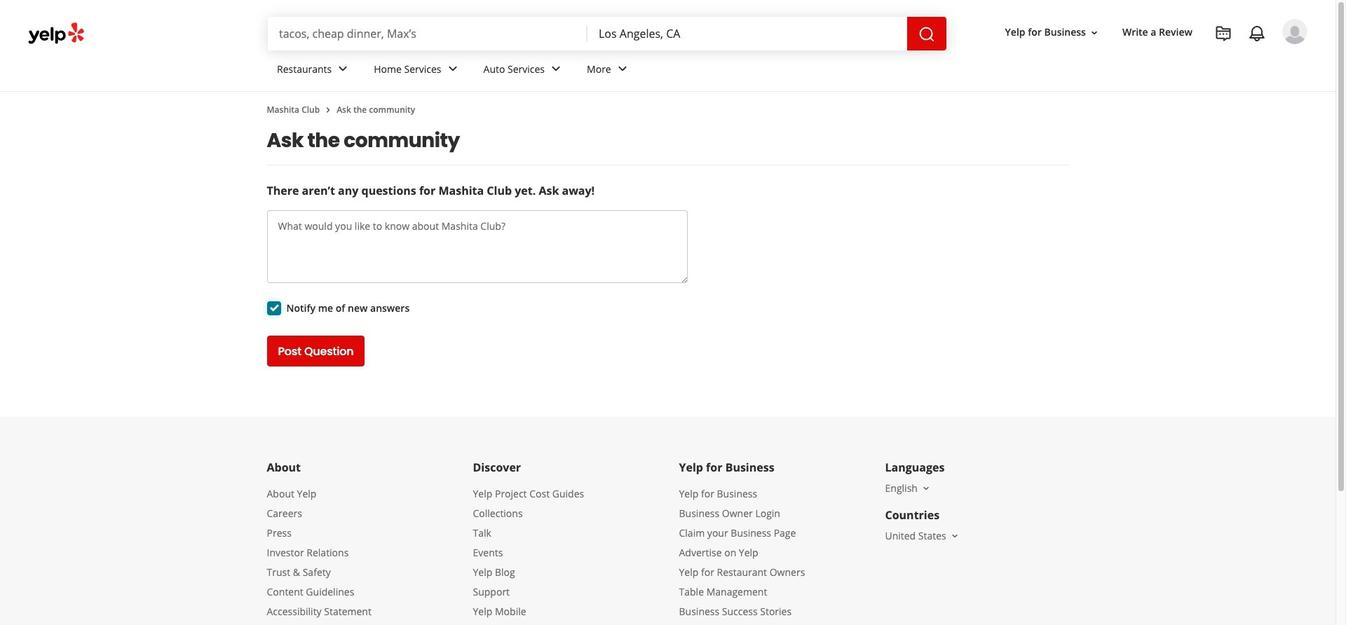 Task type: vqa. For each thing, say whether or not it's contained in the screenshot.
Notifications image
yes



Task type: locate. For each thing, give the bounding box(es) containing it.
search image
[[919, 26, 936, 43]]

0 horizontal spatial 24 chevron down v2 image
[[444, 61, 461, 77]]

notifications image
[[1249, 25, 1266, 42]]

1 none field from the left
[[279, 26, 577, 41]]

1 horizontal spatial 24 chevron down v2 image
[[548, 61, 565, 77]]

None search field
[[268, 17, 950, 51]]

24 chevron down v2 image
[[335, 61, 352, 77], [548, 61, 565, 77]]

16 chevron right v2 image
[[323, 104, 334, 116]]

2 none field from the left
[[599, 26, 896, 41]]

1 horizontal spatial 24 chevron down v2 image
[[614, 61, 631, 77]]

1 24 chevron down v2 image from the left
[[444, 61, 461, 77]]

0 horizontal spatial none field
[[279, 26, 577, 41]]

0 horizontal spatial 24 chevron down v2 image
[[335, 61, 352, 77]]

24 chevron down v2 image
[[444, 61, 461, 77], [614, 61, 631, 77]]

1 horizontal spatial none field
[[599, 26, 896, 41]]

Find text field
[[279, 26, 577, 41]]

2 24 chevron down v2 image from the left
[[614, 61, 631, 77]]

None field
[[279, 26, 577, 41], [599, 26, 896, 41]]



Task type: describe. For each thing, give the bounding box(es) containing it.
jacob s. image
[[1283, 19, 1308, 44]]

business categories element
[[266, 51, 1308, 91]]

16 chevron down v2 image
[[1089, 27, 1100, 38]]

none field find
[[279, 26, 577, 41]]

projects image
[[1216, 25, 1232, 42]]

Near text field
[[599, 26, 896, 41]]

none field near
[[599, 26, 896, 41]]

2 24 chevron down v2 image from the left
[[548, 61, 565, 77]]

What would you like to know about Mashita Club? text field
[[267, 210, 688, 283]]

user actions element
[[994, 18, 1328, 104]]

1 24 chevron down v2 image from the left
[[335, 61, 352, 77]]



